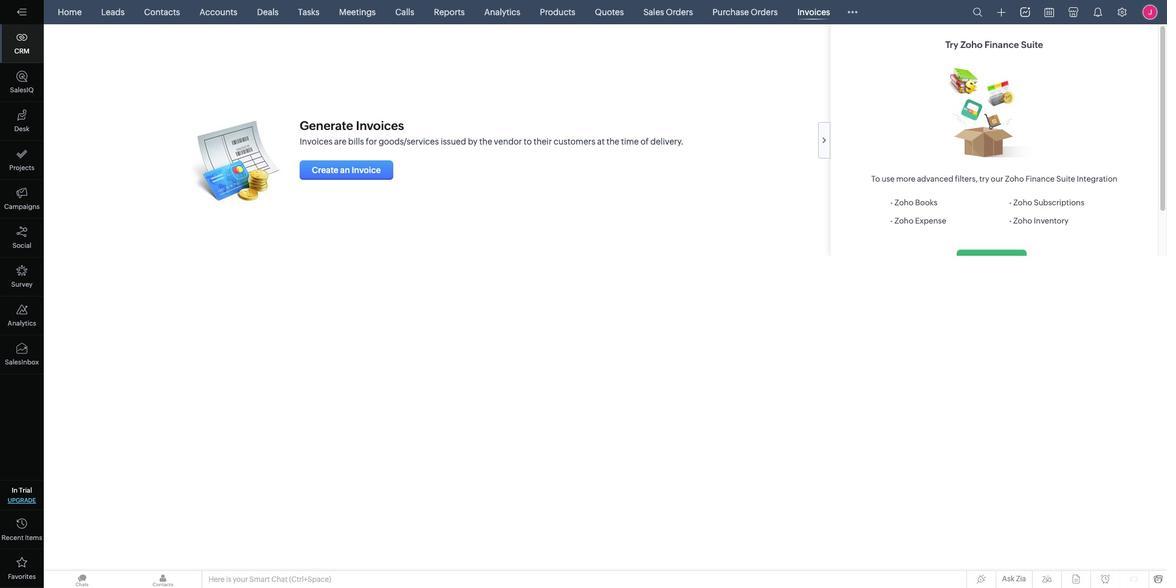 Task type: describe. For each thing, give the bounding box(es) containing it.
sales orders link
[[638, 0, 698, 24]]

accounts
[[200, 7, 237, 17]]

contacts
[[144, 7, 180, 17]]

here is your smart chat (ctrl+space)
[[208, 576, 331, 584]]

salesiq
[[10, 86, 34, 94]]

social
[[12, 242, 31, 249]]

in
[[12, 487, 18, 494]]

orders for sales orders
[[666, 7, 693, 17]]

contacts image
[[125, 571, 201, 588]]

accounts link
[[195, 0, 242, 24]]

leads link
[[96, 0, 129, 24]]

here
[[208, 576, 225, 584]]

(ctrl+space)
[[289, 576, 331, 584]]

ask zia
[[1002, 575, 1026, 584]]

invoices link
[[792, 0, 835, 24]]

orders for purchase orders
[[751, 7, 778, 17]]

campaigns link
[[0, 180, 44, 219]]

configure settings image
[[1117, 7, 1127, 17]]

purchase orders link
[[708, 0, 783, 24]]

products link
[[535, 0, 580, 24]]

sales motivator image
[[1020, 7, 1030, 17]]

deals
[[257, 7, 279, 17]]

0 vertical spatial analytics
[[484, 7, 520, 17]]

crm link
[[0, 24, 44, 63]]

trial
[[19, 487, 32, 494]]

crm
[[14, 47, 29, 55]]

leads
[[101, 7, 125, 17]]

salesinbox link
[[0, 336, 44, 374]]

quotes link
[[590, 0, 629, 24]]

recent items
[[2, 534, 42, 542]]

items
[[25, 534, 42, 542]]

zia
[[1016, 575, 1026, 584]]

sales
[[643, 7, 664, 17]]

tasks
[[298, 7, 320, 17]]

deals link
[[252, 0, 283, 24]]

survey
[[11, 281, 33, 288]]



Task type: locate. For each thing, give the bounding box(es) containing it.
analytics right the reports link
[[484, 7, 520, 17]]

home link
[[53, 0, 87, 24]]

marketplace image
[[1069, 7, 1078, 17]]

desk
[[14, 125, 29, 133]]

reports link
[[429, 0, 470, 24]]

0 horizontal spatial analytics
[[8, 320, 36, 327]]

2 orders from the left
[[751, 7, 778, 17]]

invoices
[[797, 7, 830, 17]]

calendar image
[[1045, 7, 1054, 17]]

orders
[[666, 7, 693, 17], [751, 7, 778, 17]]

projects link
[[0, 141, 44, 180]]

meetings
[[339, 7, 376, 17]]

analytics up salesinbox link
[[8, 320, 36, 327]]

ask
[[1002, 575, 1014, 584]]

salesiq link
[[0, 63, 44, 102]]

quotes
[[595, 7, 624, 17]]

quick actions image
[[997, 8, 1006, 17]]

in trial upgrade
[[8, 487, 36, 504]]

upgrade
[[8, 497, 36, 504]]

social link
[[0, 219, 44, 258]]

favorites
[[8, 573, 36, 580]]

sales orders
[[643, 7, 693, 17]]

0 horizontal spatial orders
[[666, 7, 693, 17]]

analytics link
[[479, 0, 525, 24], [0, 297, 44, 336]]

1 horizontal spatial analytics link
[[479, 0, 525, 24]]

survey link
[[0, 258, 44, 297]]

orders right purchase
[[751, 7, 778, 17]]

meetings link
[[334, 0, 381, 24]]

contacts link
[[139, 0, 185, 24]]

0 horizontal spatial analytics link
[[0, 297, 44, 336]]

projects
[[9, 164, 34, 171]]

analytics
[[484, 7, 520, 17], [8, 320, 36, 327]]

salesinbox
[[5, 359, 39, 366]]

products
[[540, 7, 575, 17]]

desk link
[[0, 102, 44, 141]]

chats image
[[44, 571, 120, 588]]

0 vertical spatial analytics link
[[479, 0, 525, 24]]

campaigns
[[4, 203, 40, 210]]

purchase orders
[[712, 7, 778, 17]]

purchase
[[712, 7, 749, 17]]

recent
[[2, 534, 24, 542]]

1 horizontal spatial analytics
[[484, 7, 520, 17]]

1 vertical spatial analytics link
[[0, 297, 44, 336]]

search image
[[973, 7, 983, 17]]

1 horizontal spatial orders
[[751, 7, 778, 17]]

notifications image
[[1093, 7, 1103, 17]]

tasks link
[[293, 0, 324, 24]]

1 vertical spatial analytics
[[8, 320, 36, 327]]

analytics link right the reports link
[[479, 0, 525, 24]]

reports
[[434, 7, 465, 17]]

home
[[58, 7, 82, 17]]

orders right sales
[[666, 7, 693, 17]]

smart
[[249, 576, 270, 584]]

calls link
[[390, 0, 419, 24]]

chat
[[271, 576, 288, 584]]

is
[[226, 576, 231, 584]]

analytics link down survey
[[0, 297, 44, 336]]

your
[[233, 576, 248, 584]]

1 orders from the left
[[666, 7, 693, 17]]

calls
[[395, 7, 414, 17]]



Task type: vqa. For each thing, say whether or not it's contained in the screenshot.
Invoices
yes



